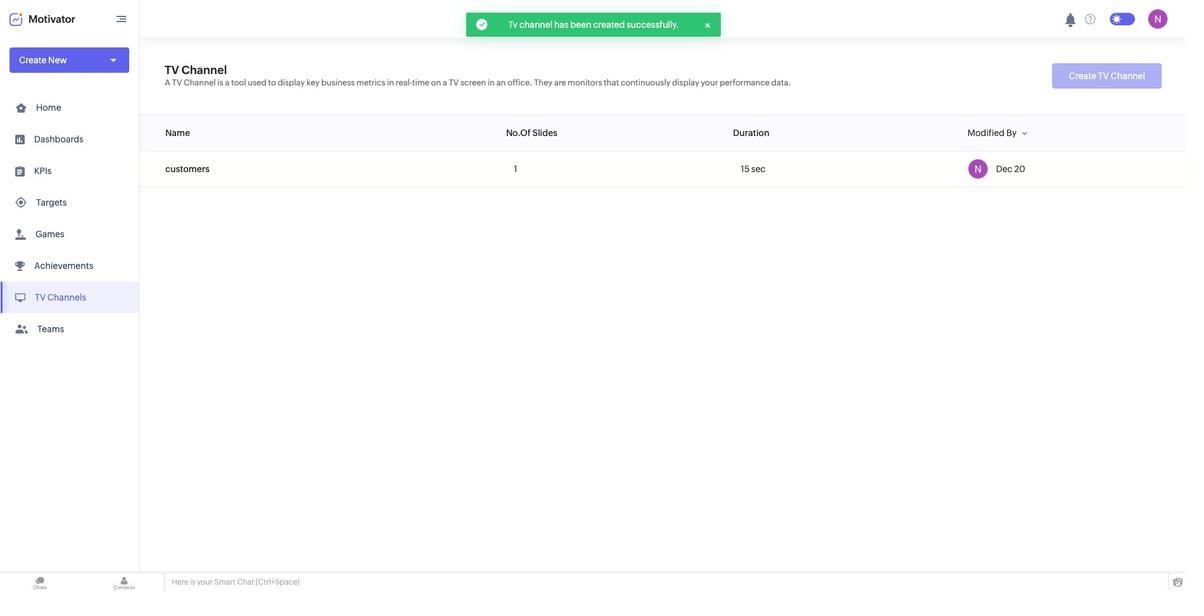 Task type: vqa. For each thing, say whether or not it's contained in the screenshot.
AN at the left top of the page
yes



Task type: describe. For each thing, give the bounding box(es) containing it.
modified
[[968, 128, 1005, 138]]

list containing home
[[0, 92, 139, 345]]

here
[[172, 578, 188, 587]]

20
[[1014, 164, 1025, 174]]

time
[[412, 78, 429, 87]]

successfully.
[[627, 20, 679, 30]]

sec
[[751, 164, 766, 174]]

no.of slides
[[506, 128, 557, 138]]

tv
[[508, 20, 518, 30]]

achievements
[[34, 261, 93, 271]]

1 in from the left
[[387, 78, 394, 87]]

targets
[[36, 198, 67, 208]]

used
[[248, 78, 266, 87]]

channel
[[519, 20, 552, 30]]

been
[[570, 20, 591, 30]]

1 display from the left
[[278, 78, 305, 87]]

key
[[306, 78, 320, 87]]

tool
[[231, 78, 246, 87]]

1
[[514, 164, 517, 174]]

tv channels
[[35, 293, 86, 303]]

tv right a
[[172, 78, 182, 87]]

motivator
[[29, 13, 75, 25]]

15 sec
[[741, 164, 766, 174]]

to
[[268, 78, 276, 87]]

contacts image
[[84, 574, 164, 592]]

tv up a
[[165, 63, 179, 77]]

a
[[165, 78, 170, 87]]

monitors
[[568, 78, 602, 87]]

1 vertical spatial channel
[[184, 78, 216, 87]]

name
[[165, 128, 190, 138]]

metrics
[[357, 78, 385, 87]]

Modified By field
[[960, 115, 1037, 151]]

chats image
[[0, 574, 80, 592]]

games
[[35, 229, 64, 239]]

duration
[[733, 128, 769, 138]]

create new
[[19, 55, 67, 65]]

slides
[[532, 128, 557, 138]]

teams
[[37, 324, 64, 334]]

no.of
[[506, 128, 531, 138]]

are
[[554, 78, 566, 87]]

screen
[[460, 78, 486, 87]]

2 a from the left
[[443, 78, 447, 87]]

tv channel has been created successfully.
[[508, 20, 679, 30]]



Task type: locate. For each thing, give the bounding box(es) containing it.
a
[[225, 78, 229, 87], [443, 78, 447, 87]]

1 horizontal spatial display
[[672, 78, 699, 87]]

a right the 'on'
[[443, 78, 447, 87]]

channel
[[181, 63, 227, 77], [184, 78, 216, 87]]

in left real-
[[387, 78, 394, 87]]

in left an
[[488, 78, 495, 87]]

in
[[387, 78, 394, 87], [488, 78, 495, 87]]

your left performance
[[701, 78, 718, 87]]

is
[[217, 78, 223, 87], [190, 578, 195, 587]]

that
[[604, 78, 619, 87]]

your
[[701, 78, 718, 87], [197, 578, 213, 587]]

1 horizontal spatial your
[[701, 78, 718, 87]]

tv
[[165, 63, 179, 77], [172, 78, 182, 87], [449, 78, 459, 87], [35, 293, 46, 303]]

continuously
[[621, 78, 670, 87]]

a left tool
[[225, 78, 229, 87]]

an
[[496, 78, 506, 87]]

dec
[[996, 164, 1012, 174]]

2 display from the left
[[672, 78, 699, 87]]

customers
[[165, 164, 210, 174]]

your inside tv channel a tv channel is a tool used to display key business metrics in real-time on a tv screen in an office. they are monitors that continuously display your performance data.
[[701, 78, 718, 87]]

real-
[[396, 78, 412, 87]]

create
[[19, 55, 46, 65]]

0 vertical spatial channel
[[181, 63, 227, 77]]

0 horizontal spatial is
[[190, 578, 195, 587]]

smart
[[214, 578, 236, 587]]

0 horizontal spatial a
[[225, 78, 229, 87]]

1 horizontal spatial is
[[217, 78, 223, 87]]

kpis
[[34, 166, 52, 176]]

dec 20
[[996, 164, 1025, 174]]

0 horizontal spatial in
[[387, 78, 394, 87]]

by
[[1006, 128, 1017, 138]]

created
[[593, 20, 625, 30]]

here is your smart chat (ctrl+space)
[[172, 578, 299, 587]]

1 vertical spatial your
[[197, 578, 213, 587]]

(ctrl+space)
[[256, 578, 299, 587]]

on
[[431, 78, 441, 87]]

0 vertical spatial is
[[217, 78, 223, 87]]

tv left "channels"
[[35, 293, 46, 303]]

business
[[321, 78, 355, 87]]

2 in from the left
[[488, 78, 495, 87]]

office.
[[508, 78, 532, 87]]

is inside tv channel a tv channel is a tool used to display key business metrics in real-time on a tv screen in an office. they are monitors that continuously display your performance data.
[[217, 78, 223, 87]]

list
[[0, 92, 139, 345]]

1 a from the left
[[225, 78, 229, 87]]

dashboards
[[34, 134, 83, 144]]

1 horizontal spatial in
[[488, 78, 495, 87]]

display
[[278, 78, 305, 87], [672, 78, 699, 87]]

performance
[[720, 78, 770, 87]]

0 horizontal spatial your
[[197, 578, 213, 587]]

0 horizontal spatial display
[[278, 78, 305, 87]]

is left tool
[[217, 78, 223, 87]]

15
[[741, 164, 749, 174]]

1 vertical spatial is
[[190, 578, 195, 587]]

your left smart at the left
[[197, 578, 213, 587]]

has
[[554, 20, 569, 30]]

tv right the 'on'
[[449, 78, 459, 87]]

tv channel a tv channel is a tool used to display key business metrics in real-time on a tv screen in an office. they are monitors that continuously display your performance data.
[[165, 63, 791, 87]]

username image
[[968, 159, 988, 179]]

they
[[534, 78, 553, 87]]

new
[[48, 55, 67, 65]]

0 vertical spatial your
[[701, 78, 718, 87]]

modified by
[[968, 128, 1017, 138]]

is right the here at bottom left
[[190, 578, 195, 587]]

display right to
[[278, 78, 305, 87]]

data.
[[771, 78, 791, 87]]

channels
[[47, 293, 86, 303]]

1 horizontal spatial a
[[443, 78, 447, 87]]

home
[[36, 103, 61, 113]]

chat
[[237, 578, 254, 587]]

tv inside list
[[35, 293, 46, 303]]

display right continuously
[[672, 78, 699, 87]]

user image
[[1148, 9, 1168, 29]]

help image
[[1085, 14, 1096, 24]]



